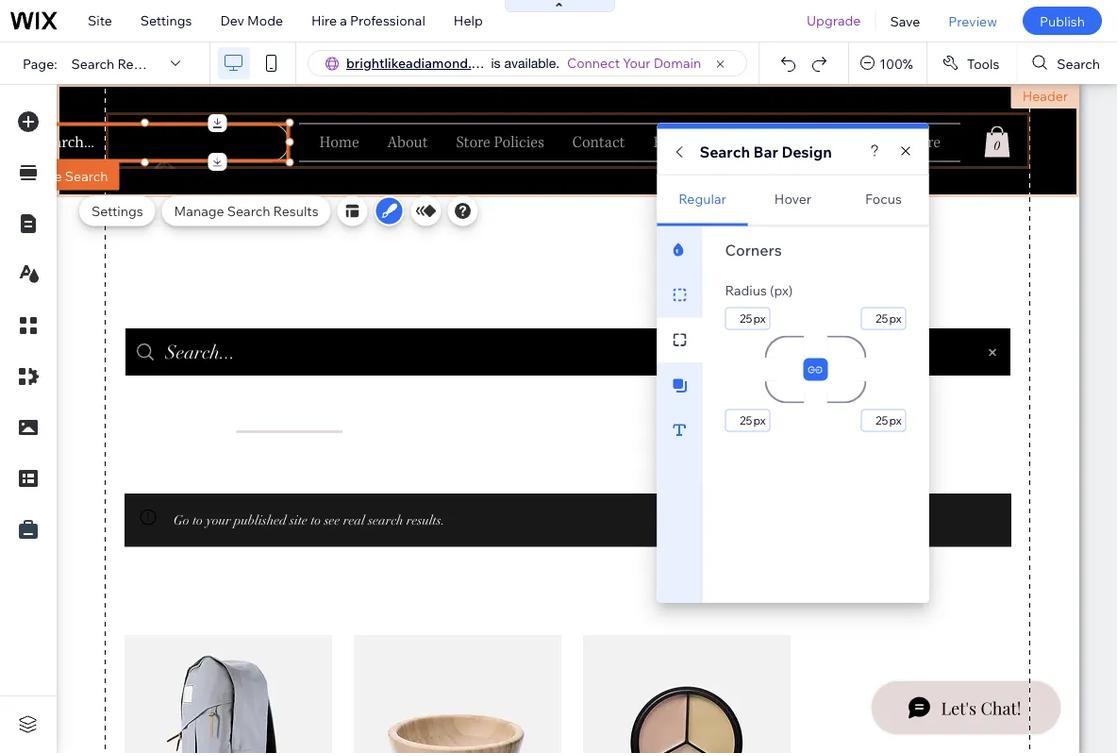 Task type: vqa. For each thing, say whether or not it's contained in the screenshot.
the Site
yes



Task type: describe. For each thing, give the bounding box(es) containing it.
tools button
[[928, 42, 1017, 84]]

manage search results
[[174, 203, 319, 219]]

dev mode
[[220, 12, 283, 29]]

wix
[[12, 168, 35, 184]]

is
[[491, 55, 501, 71]]

placeholder text field
[[861, 307, 907, 330]]

dev
[[220, 12, 245, 29]]

search for search results
[[71, 55, 114, 72]]

help
[[454, 12, 483, 29]]

publish
[[1040, 13, 1086, 29]]

search bar design
[[700, 142, 832, 161]]

hover
[[775, 191, 812, 207]]

connect
[[568, 55, 620, 71]]

preview button
[[935, 0, 1012, 42]]

header
[[1023, 88, 1069, 104]]

mode
[[247, 12, 283, 29]]

hire
[[312, 12, 337, 29]]

brightlikeadiamond.com
[[346, 55, 498, 71]]

focus
[[866, 191, 902, 207]]

tools
[[968, 55, 1000, 72]]

0 vertical spatial settings
[[140, 12, 192, 29]]

manage
[[174, 203, 224, 219]]

search button
[[1018, 42, 1118, 84]]

preview
[[949, 13, 998, 29]]

1 vertical spatial results
[[273, 203, 319, 219]]



Task type: locate. For each thing, give the bounding box(es) containing it.
1 horizontal spatial site
[[88, 12, 112, 29]]

1 vertical spatial settings
[[92, 203, 143, 219]]

0 vertical spatial site
[[88, 12, 112, 29]]

available.
[[505, 55, 560, 71]]

hire a professional
[[312, 12, 426, 29]]

settings up the search results
[[140, 12, 192, 29]]

radius
[[726, 282, 767, 298]]

save button
[[877, 0, 935, 42]]

upgrade
[[807, 12, 861, 29]]

1 vertical spatial site
[[38, 168, 62, 184]]

search results
[[71, 55, 163, 72]]

search
[[71, 55, 114, 72], [1058, 55, 1101, 72], [700, 142, 751, 161], [65, 168, 108, 184], [227, 203, 270, 219]]

0 vertical spatial results
[[117, 55, 163, 72]]

site up the search results
[[88, 12, 112, 29]]

corners
[[726, 240, 782, 259]]

bar
[[754, 142, 779, 161]]

is available. connect your domain
[[491, 55, 702, 71]]

publish button
[[1023, 7, 1103, 35]]

100% button
[[850, 42, 927, 84]]

save
[[891, 13, 921, 29]]

radius (px)
[[726, 282, 793, 298]]

settings down wix site search
[[92, 203, 143, 219]]

wix site search
[[12, 168, 108, 184]]

0 horizontal spatial results
[[117, 55, 163, 72]]

site
[[88, 12, 112, 29], [38, 168, 62, 184]]

1 horizontal spatial results
[[273, 203, 319, 219]]

100%
[[880, 55, 914, 72]]

(px)
[[770, 282, 793, 298]]

placeholder text field
[[726, 307, 771, 330], [726, 409, 771, 432], [861, 409, 907, 432]]

regular
[[679, 191, 727, 207]]

site right the wix
[[38, 168, 62, 184]]

design
[[782, 142, 832, 161]]

domain
[[654, 55, 702, 71]]

settings
[[140, 12, 192, 29], [92, 203, 143, 219]]

0 horizontal spatial site
[[38, 168, 62, 184]]

search for search bar design
[[700, 142, 751, 161]]

your
[[623, 55, 651, 71]]

results
[[117, 55, 163, 72], [273, 203, 319, 219]]

search inside button
[[1058, 55, 1101, 72]]

search for search
[[1058, 55, 1101, 72]]

professional
[[350, 12, 426, 29]]

a
[[340, 12, 347, 29]]



